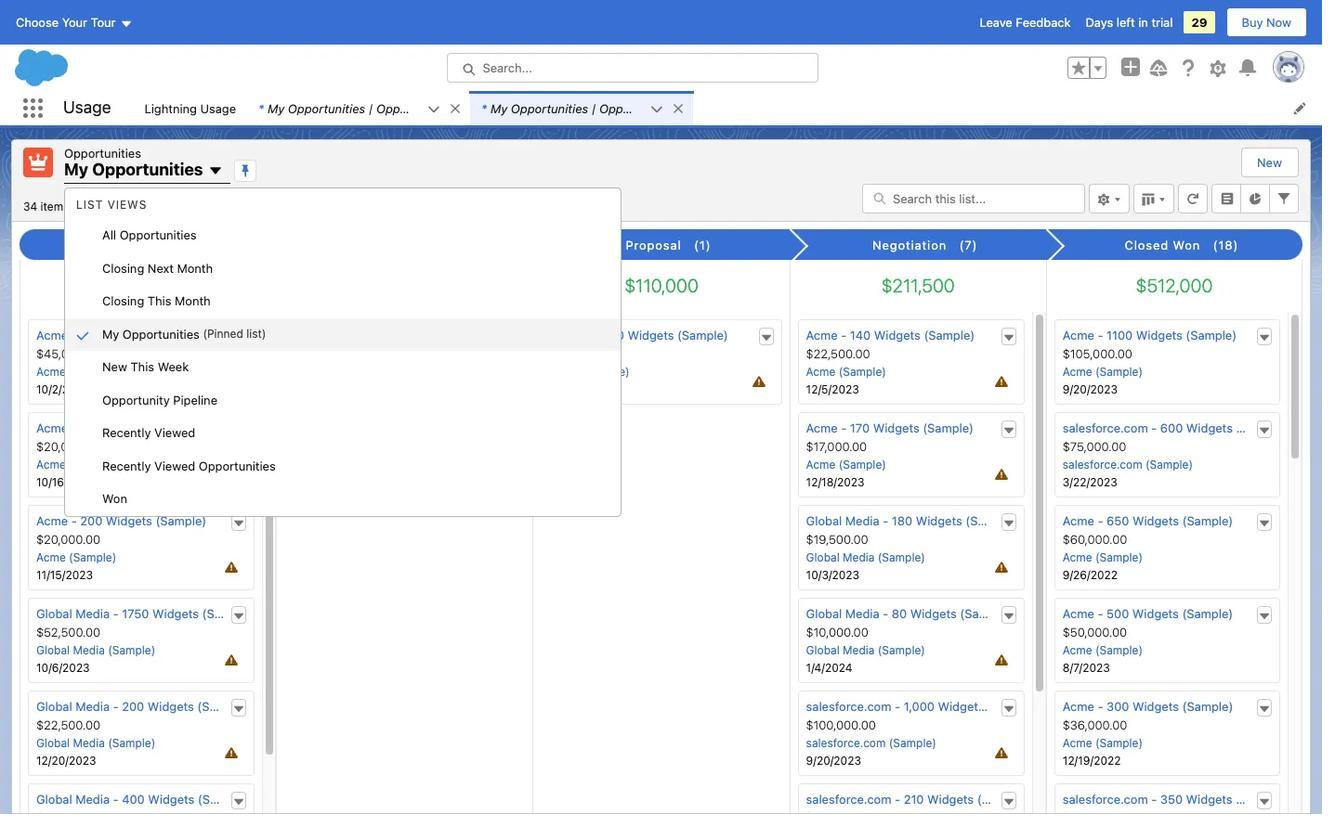 Task type: describe. For each thing, give the bounding box(es) containing it.
text default image for salesforce.com - 210 widgets (sample)
[[1002, 796, 1015, 809]]

choose your tour button
[[15, 7, 133, 37]]

$211,500
[[881, 275, 955, 296]]

choose your tour
[[16, 15, 116, 30]]

acme down '10/16/2023'
[[36, 514, 68, 529]]

1,000
[[904, 700, 935, 715]]

widgets right the 80
[[910, 607, 957, 622]]

$200,000
[[108, 275, 188, 296]]

acme (sample) link for acme - 170 widgets (sample)
[[806, 458, 886, 472]]

my opportunities status
[[23, 199, 243, 213]]

acme up $17,000.00
[[806, 421, 838, 436]]

salesforce.com inside $75,000.00 salesforce.com (sample) 3/22/2023
[[1063, 458, 1142, 472]]

600
[[1160, 421, 1183, 436]]

text default image for acme - 1,200 widgets (sample)
[[760, 332, 773, 345]]

buy now
[[1242, 15, 1291, 30]]

$105,000.00
[[1063, 347, 1132, 361]]

acme up '10/16/2023'
[[36, 458, 66, 472]]

widgets for acme - 500 widgets (sample)
[[1132, 607, 1179, 622]]

$10,000.00 global media (sample) 1/4/2024
[[806, 625, 925, 675]]

global media - 200 widgets (sample)
[[36, 700, 248, 715]]

won inside 'link'
[[102, 491, 127, 506]]

recently viewed opportunities
[[102, 458, 276, 473]]

$110,000.00 acme (sample)
[[549, 347, 630, 379]]

$110,000
[[624, 275, 698, 296]]

salesforce.com - 350 widgets (sample) link
[[1063, 793, 1287, 807]]

widgets for acme - 150 widgets (sample) $20,000.00 acme (sample) 10/16/2023
[[104, 421, 150, 436]]

global media (sample) link for $52,500.00
[[36, 644, 155, 658]]

my inside opportunities | list views list box
[[102, 327, 119, 341]]

name
[[201, 199, 232, 213]]

$52,500.00
[[36, 625, 100, 640]]

widgets for salesforce.com - 350 widgets (sample)
[[1186, 793, 1232, 807]]

next
[[148, 261, 174, 275]]

text default image for acme - 1250 widgets (sample)
[[232, 332, 245, 345]]

- left 180
[[883, 514, 888, 529]]

list views
[[76, 198, 147, 212]]

won link
[[65, 483, 621, 516]]

- left 1750
[[113, 607, 119, 622]]

1 list item from the left
[[247, 91, 470, 125]]

global media - 400 widgets (sample)
[[36, 793, 249, 807]]

- for acme - 650 widgets (sample)
[[1098, 514, 1103, 529]]

viewed for recently viewed opportunities
[[154, 458, 195, 473]]

list containing lightning usage
[[133, 91, 1322, 125]]

acme (sample) link for acme - 500 widgets (sample)
[[1063, 644, 1143, 658]]

my opportunities|opportunities|list view element
[[11, 139, 1311, 815]]

text default image for global media - 180 widgets (sample)
[[1002, 517, 1015, 530]]

10/2/2023
[[36, 383, 89, 397]]

text default image for acme - 140 widgets (sample)
[[1002, 332, 1015, 345]]

opportunity inside opportunities | list views list box
[[102, 393, 170, 407]]

widgets up $22,500.00 global media (sample) 12/20/2023
[[148, 700, 194, 715]]

(sample) inside $75,000.00 salesforce.com (sample) 3/22/2023
[[1145, 458, 1193, 472]]

$50,000.00
[[1063, 625, 1127, 640]]

salesforce.com - 1,000 widgets (sample) link
[[806, 700, 1039, 715]]

this for month
[[148, 294, 171, 308]]

my opportunities (pinned list)
[[102, 327, 266, 341]]

in
[[1138, 15, 1148, 30]]

acme left the 150
[[36, 421, 68, 436]]

acme inside $50,000.00 acme (sample) 8/7/2023
[[1063, 644, 1092, 658]]

acme left 140
[[806, 328, 838, 343]]

(sample) inside $10,000.00 global media (sample) 1/4/2024
[[878, 644, 925, 658]]

9/20/2023 for $105,000.00
[[1063, 383, 1118, 397]]

acme up the $45,000.00 on the left
[[36, 328, 68, 343]]

text default image inside list item
[[449, 102, 462, 115]]

- for acme - 300 widgets (sample)
[[1098, 700, 1103, 715]]

acme - 1,200 widgets (sample) link
[[549, 328, 728, 343]]

1 • from the left
[[72, 199, 78, 213]]

media up $19,500.00 in the bottom of the page
[[845, 514, 879, 529]]

salesforce.com (sample) link for $100,000.00
[[806, 737, 936, 751]]

widgets right 400
[[148, 793, 194, 807]]

media up $22,500.00 global media (sample) 12/20/2023
[[75, 700, 110, 715]]

recently viewed opportunities link
[[65, 450, 621, 483]]

$22,500.00 for global
[[36, 718, 100, 733]]

global up $19,500.00 in the bottom of the page
[[806, 514, 842, 529]]

(18)
[[1213, 238, 1239, 253]]

new this week
[[102, 360, 189, 374]]

34
[[23, 199, 37, 213]]

text default image for acme - 650 widgets (sample)
[[1258, 517, 1271, 530]]

global media - 180 widgets (sample) link
[[806, 514, 1016, 529]]

my opportunities
[[64, 160, 203, 179]]

(sample) inside $60,000.00 acme (sample) 9/26/2022
[[1095, 551, 1143, 565]]

new for new
[[1257, 155, 1282, 170]]

week
[[158, 360, 189, 374]]

month for closing next month
[[177, 261, 213, 275]]

salesforce.com for salesforce.com - 350 widgets (sample)
[[1063, 793, 1148, 807]]

acme - 140 widgets (sample)
[[806, 328, 975, 343]]

leave
[[980, 15, 1012, 30]]

0 horizontal spatial 200
[[80, 514, 102, 529]]

days left in trial
[[1086, 15, 1173, 30]]

search...
[[483, 60, 532, 75]]

global up $52,500.00
[[36, 607, 72, 622]]

acme - 200 widgets (sample)
[[36, 514, 206, 529]]

acme - 150 widgets (sample) link
[[36, 421, 205, 436]]

text default image for global media - 80 widgets (sample)
[[1002, 610, 1015, 623]]

$52,500.00 global media (sample) 10/6/2023
[[36, 625, 155, 675]]

my down search...
[[491, 101, 507, 116]]

global up $10,000.00
[[806, 607, 842, 622]]

500
[[1107, 607, 1129, 622]]

global media (sample) link for $22,500.00
[[36, 737, 155, 751]]

$19,500.00
[[806, 532, 868, 547]]

global media (sample) link for $19,500.00
[[806, 551, 925, 565]]

recently viewed
[[102, 426, 195, 440]]

widgets for salesforce.com - 210 widgets (sample)
[[927, 793, 974, 807]]

acme - 170 widgets (sample) link
[[806, 421, 974, 436]]

0 horizontal spatial usage
[[63, 98, 111, 117]]

acme inside $20,000.00 acme (sample) 11/15/2023
[[36, 551, 66, 565]]

$512,000
[[1136, 275, 1213, 296]]

acme - 500 widgets (sample)
[[1063, 607, 1233, 622]]

widgets for salesforce.com - 600 widgets (sample)
[[1186, 421, 1233, 436]]

$20,000.00 for $20,000.00
[[293, 347, 357, 361]]

- for acme - 1,200 widgets (sample)
[[584, 328, 590, 343]]

$22,500.00 for acme
[[806, 347, 870, 361]]

acme - 1250 widgets (sample)
[[36, 328, 212, 343]]

1250
[[80, 328, 108, 343]]

acme up $50,000.00
[[1063, 607, 1094, 622]]

(sample) inside $36,000.00 acme (sample) 12/19/2022
[[1095, 737, 1143, 751]]

400
[[122, 793, 145, 807]]

acme up "$60,000.00"
[[1063, 514, 1094, 529]]

widgets for acme - 1100 widgets (sample)
[[1136, 328, 1183, 343]]

$19,500.00 global media (sample) 10/3/2023
[[806, 532, 925, 583]]

acme - 170 widgets (sample)
[[806, 421, 974, 436]]

items
[[41, 199, 69, 213]]

global media - 200 widgets (sample) link
[[36, 700, 248, 715]]

acme - 300 widgets (sample) link
[[1063, 700, 1233, 715]]

210
[[904, 793, 924, 807]]

choose
[[16, 15, 59, 30]]

140
[[850, 328, 871, 343]]

* my opportunities | opportunities for 1st list item from the left
[[258, 101, 454, 116]]

2 list item from the left
[[470, 91, 693, 125]]

global inside $10,000.00 global media (sample) 1/4/2024
[[806, 644, 840, 658]]

170
[[850, 421, 870, 436]]

widgets for acme - 1250 widgets (sample)
[[111, 328, 158, 343]]

acme up $105,000.00
[[1063, 328, 1094, 343]]

list
[[76, 198, 103, 212]]

(sample) inside $105,000.00 acme (sample) 9/20/2023
[[1095, 365, 1143, 379]]

text default image for acme - 500 widgets (sample)
[[1258, 610, 1271, 623]]

- left the 80
[[883, 607, 888, 622]]

media inside $22,500.00 global media (sample) 12/20/2023
[[73, 737, 105, 751]]

search... button
[[446, 53, 818, 83]]

widgets for acme - 140 widgets (sample)
[[874, 328, 921, 343]]

lightning usage link
[[133, 91, 247, 125]]

my right "lightning usage"
[[268, 101, 285, 116]]

$110,000.00
[[549, 347, 617, 361]]

10/6/2023
[[36, 662, 90, 675]]

qualification
[[99, 238, 180, 253]]

widgets right 1750
[[152, 607, 199, 622]]

all opportunities link
[[65, 219, 621, 252]]

widgets for acme - 1,200 widgets (sample)
[[628, 328, 674, 343]]

widgets for acme - 170 widgets (sample)
[[873, 421, 919, 436]]

(sample) inside $52,500.00 global media (sample) 10/6/2023
[[108, 644, 155, 658]]

recently for recently viewed
[[102, 426, 151, 440]]

text default image for salesforce.com - 600 widgets (sample)
[[1258, 424, 1271, 437]]

new button
[[1242, 149, 1297, 177]]

acme (sample) link up '10/16/2023'
[[36, 458, 116, 472]]

$100,000.00
[[806, 718, 876, 733]]

salesforce.com - 1,000 widgets (sample)
[[806, 700, 1039, 715]]

widgets right 180
[[916, 514, 962, 529]]

$60,000.00 acme (sample) 9/26/2022
[[1063, 532, 1143, 583]]

global inside $52,500.00 global media (sample) 10/6/2023
[[36, 644, 70, 658]]

acme inside the '$22,500.00 acme (sample) 12/5/2023'
[[806, 365, 836, 379]]

acme inside $36,000.00 acme (sample) 12/19/2022
[[1063, 737, 1092, 751]]

180
[[892, 514, 912, 529]]

left
[[1117, 15, 1135, 30]]

2 • from the left
[[235, 199, 240, 213]]

(1)
[[694, 238, 711, 253]]

opportunity pipeline
[[102, 393, 217, 407]]

8/7/2023
[[1063, 662, 1110, 675]]

(sample) inside $50,000.00 acme (sample) 8/7/2023
[[1095, 644, 1143, 658]]

(sample) inside the $45,000.00 acme (sample) 10/2/2023
[[69, 365, 116, 379]]

$45,000.00 acme (sample) 10/2/2023
[[36, 347, 116, 397]]

- left 400
[[113, 793, 119, 807]]



Task type: locate. For each thing, give the bounding box(es) containing it.
widgets right 210
[[927, 793, 974, 807]]

global media - 1750 widgets (sample) link
[[36, 607, 253, 622]]

1 horizontal spatial new
[[1257, 155, 1282, 170]]

11/15/2023
[[36, 569, 93, 583]]

1 horizontal spatial salesforce.com (sample) link
[[1063, 458, 1193, 472]]

* down search...
[[481, 101, 487, 116]]

new this week link
[[65, 351, 621, 384]]

0 horizontal spatial •
[[72, 199, 78, 213]]

1 * my opportunities | opportunities from the left
[[258, 101, 454, 116]]

34 items • sorted by opportunity name •
[[23, 199, 243, 213]]

global media - 400 widgets (sample) link
[[36, 793, 249, 807]]

1 horizontal spatial •
[[235, 199, 240, 213]]

acme up 8/7/2023
[[1063, 644, 1092, 658]]

0 vertical spatial closing
[[102, 261, 144, 275]]

0 vertical spatial 9/20/2023
[[1063, 383, 1118, 397]]

80
[[892, 607, 907, 622]]

my up list at the left top of page
[[64, 160, 88, 179]]

0 vertical spatial opportunity
[[135, 199, 198, 213]]

recently right the 150
[[102, 426, 151, 440]]

* for 1st list item from the left
[[258, 101, 264, 116]]

|
[[369, 101, 373, 116], [592, 101, 596, 116]]

1 vertical spatial closing
[[102, 294, 144, 308]]

- for salesforce.com - 600 widgets (sample)
[[1151, 421, 1157, 436]]

0 horizontal spatial salesforce.com (sample) link
[[806, 737, 936, 751]]

salesforce.com down $100,000.00 salesforce.com (sample) 9/20/2023
[[806, 793, 891, 807]]

- for acme - 200 widgets (sample)
[[71, 514, 77, 529]]

$20,000.00 up 11/15/2023
[[36, 532, 100, 547]]

media down $10,000.00
[[843, 644, 875, 658]]

12/5/2023
[[806, 383, 859, 397]]

$22,500.00 global media (sample) 12/20/2023
[[36, 718, 155, 768]]

350
[[1160, 793, 1183, 807]]

text default image for acme - 200 widgets (sample)
[[232, 517, 245, 530]]

text default image
[[449, 102, 462, 115], [1002, 332, 1015, 345], [1258, 332, 1271, 345], [1258, 424, 1271, 437], [232, 517, 245, 530], [1002, 610, 1015, 623], [1258, 610, 1271, 623], [232, 703, 245, 716], [1002, 703, 1015, 716], [1258, 703, 1271, 716]]

list)
[[246, 327, 266, 341]]

$20,000.00 acme (sample) 11/15/2023
[[36, 532, 116, 583]]

1 vertical spatial $20,000.00
[[36, 440, 100, 454]]

recently viewed link
[[65, 417, 621, 450]]

salesforce.com inside $100,000.00 salesforce.com (sample) 9/20/2023
[[806, 737, 886, 751]]

salesforce.com for salesforce.com - 600 widgets (sample)
[[1063, 421, 1148, 436]]

all opportunities
[[102, 228, 197, 242]]

media inside $10,000.00 global media (sample) 1/4/2024
[[843, 644, 875, 658]]

media up $52,500.00
[[75, 607, 110, 622]]

widgets right 300
[[1132, 700, 1179, 715]]

1100
[[1107, 328, 1133, 343]]

widgets right 140
[[874, 328, 921, 343]]

- left 600
[[1151, 421, 1157, 436]]

acme (sample) link for acme - 300 widgets (sample)
[[1063, 737, 1143, 751]]

widgets up the new this week
[[111, 328, 158, 343]]

1 vertical spatial month
[[175, 294, 211, 308]]

this for week
[[131, 360, 154, 374]]

media up 12/20/2023
[[73, 737, 105, 751]]

acme (sample) link for acme - 1250 widgets (sample)
[[36, 365, 116, 379]]

text default image for salesforce.com - 350 widgets (sample)
[[1258, 796, 1271, 809]]

viewed
[[154, 426, 195, 440], [154, 458, 195, 473]]

1 recently from the top
[[102, 426, 151, 440]]

9/20/2023 inside $105,000.00 acme (sample) 9/20/2023
[[1063, 383, 1118, 397]]

2 * from the left
[[481, 101, 487, 116]]

2 viewed from the top
[[154, 458, 195, 473]]

acme (sample) link for acme - 1100 widgets (sample)
[[1063, 365, 1143, 379]]

acme - 200 widgets (sample) link
[[36, 514, 206, 529]]

usage right lightning
[[200, 101, 236, 116]]

acme up 12/18/2023
[[806, 458, 836, 472]]

0 horizontal spatial won
[[102, 491, 127, 506]]

month up my opportunities (pinned list)
[[175, 294, 211, 308]]

$20,000.00 for $20,000.00 acme (sample) 11/15/2023
[[36, 532, 100, 547]]

1 vertical spatial this
[[131, 360, 154, 374]]

closing next month
[[102, 261, 213, 275]]

* right "lightning usage"
[[258, 101, 264, 116]]

global media (sample) link
[[806, 551, 925, 565], [36, 644, 155, 658], [806, 644, 925, 658], [36, 737, 155, 751]]

1 closing from the top
[[102, 261, 144, 275]]

1 vertical spatial won
[[102, 491, 127, 506]]

| for 1st list item from the left
[[369, 101, 373, 116]]

1 horizontal spatial usage
[[200, 101, 236, 116]]

•
[[72, 199, 78, 213], [235, 199, 240, 213]]

0 vertical spatial salesforce.com (sample) link
[[1063, 458, 1193, 472]]

buy
[[1242, 15, 1263, 30]]

widgets right 1100
[[1136, 328, 1183, 343]]

salesforce.com up $75,000.00
[[1063, 421, 1148, 436]]

global media - 1750 widgets (sample)
[[36, 607, 253, 622]]

-
[[71, 328, 77, 343], [584, 328, 590, 343], [841, 328, 847, 343], [1098, 328, 1103, 343], [71, 421, 77, 436], [841, 421, 847, 436], [1151, 421, 1157, 436], [71, 514, 77, 529], [883, 514, 888, 529], [1098, 514, 1103, 529], [113, 607, 119, 622], [883, 607, 888, 622], [1098, 607, 1103, 622], [113, 700, 119, 715], [895, 700, 900, 715], [1098, 700, 1103, 715], [113, 793, 119, 807], [895, 793, 900, 807], [1151, 793, 1157, 807]]

media up $10,000.00
[[845, 607, 879, 622]]

- left 170
[[841, 421, 847, 436]]

lightning
[[144, 101, 197, 116]]

150
[[80, 421, 101, 436]]

2 recently from the top
[[102, 458, 151, 473]]

closing this month link
[[65, 285, 621, 318]]

0 vertical spatial new
[[1257, 155, 1282, 170]]

0 vertical spatial month
[[177, 261, 213, 275]]

9/20/2023 for $100,000.00
[[806, 754, 861, 768]]

10/3/2023
[[806, 569, 859, 583]]

lightning usage
[[144, 101, 236, 116]]

salesforce.com (sample) link down $75,000.00
[[1063, 458, 1193, 472]]

1 horizontal spatial $22,500.00
[[806, 347, 870, 361]]

usage
[[63, 98, 111, 117], [200, 101, 236, 116]]

(sample) inside "$17,000.00 acme (sample) 12/18/2023"
[[839, 458, 886, 472]]

$20,000.00 inside acme - 150 widgets (sample) $20,000.00 acme (sample) 10/16/2023
[[36, 440, 100, 454]]

global
[[806, 514, 842, 529], [806, 551, 840, 565], [36, 607, 72, 622], [806, 607, 842, 622], [36, 644, 70, 658], [806, 644, 840, 658], [36, 700, 72, 715], [36, 737, 70, 751], [36, 793, 72, 807]]

- inside acme - 150 widgets (sample) $20,000.00 acme (sample) 10/16/2023
[[71, 421, 77, 436]]

1 vertical spatial new
[[102, 360, 127, 374]]

2 closing from the top
[[102, 294, 144, 308]]

- left the 150
[[71, 421, 77, 436]]

2 vertical spatial $20,000.00
[[36, 532, 100, 547]]

text default image for global media - 1750 widgets (sample)
[[232, 610, 245, 623]]

0 vertical spatial viewed
[[154, 426, 195, 440]]

200 up $20,000.00 acme (sample) 11/15/2023
[[80, 514, 102, 529]]

$20,000.00 up opportunity pipeline link
[[293, 347, 357, 361]]

widgets right the 350
[[1186, 793, 1232, 807]]

month for closing this month
[[175, 294, 211, 308]]

1 horizontal spatial won
[[1173, 238, 1201, 253]]

global media (sample) link down $10,000.00
[[806, 644, 925, 658]]

media down $19,500.00 in the bottom of the page
[[843, 551, 875, 565]]

acme (sample) link for acme - 1,200 widgets (sample)
[[549, 365, 630, 379]]

closed won
[[1125, 238, 1201, 253]]

text default image for global media - 200 widgets (sample)
[[232, 703, 245, 716]]

viewed up recently viewed opportunities
[[154, 426, 195, 440]]

(6)
[[193, 238, 212, 253]]

9/26/2022
[[1063, 569, 1118, 583]]

closing this month
[[102, 294, 211, 308]]

acme up $110,000.00
[[549, 328, 581, 343]]

1 vertical spatial salesforce.com (sample) link
[[806, 737, 936, 751]]

recently for recently viewed opportunities
[[102, 458, 151, 473]]

new inside opportunities | list views list box
[[102, 360, 127, 374]]

global up 12/20/2023
[[36, 737, 70, 751]]

9/20/2023 down $100,000.00
[[806, 754, 861, 768]]

acme down $105,000.00
[[1063, 365, 1092, 379]]

1 * from the left
[[258, 101, 264, 116]]

acme (sample) link
[[36, 365, 116, 379], [549, 365, 630, 379], [806, 365, 886, 379], [1063, 365, 1143, 379], [36, 458, 116, 472], [806, 458, 886, 472], [36, 551, 116, 565], [1063, 551, 1143, 565], [1063, 644, 1143, 658], [1063, 737, 1143, 751]]

global down 10/6/2023
[[36, 700, 72, 715]]

global media - 80 widgets (sample) link
[[806, 607, 1011, 622]]

0 horizontal spatial $22,500.00
[[36, 718, 100, 733]]

None search field
[[862, 183, 1085, 213]]

$10,000.00
[[806, 625, 868, 640]]

(sample) inside $22,500.00 global media (sample) 12/20/2023
[[108, 737, 155, 751]]

text default image for acme - 170 widgets (sample)
[[1002, 424, 1015, 437]]

- for acme - 1100 widgets (sample)
[[1098, 328, 1103, 343]]

proposal
[[626, 238, 682, 253]]

- left the 350
[[1151, 793, 1157, 807]]

0 vertical spatial recently
[[102, 426, 151, 440]]

media inside $52,500.00 global media (sample) 10/6/2023
[[73, 644, 105, 658]]

- left 210
[[895, 793, 900, 807]]

- for acme - 1250 widgets (sample)
[[71, 328, 77, 343]]

$75,000.00
[[1063, 440, 1126, 454]]

$22,500.00 inside the '$22,500.00 acme (sample) 12/5/2023'
[[806, 347, 870, 361]]

salesforce.com - 210 widgets (sample)
[[806, 793, 1028, 807]]

2 * my opportunities | opportunities from the left
[[481, 101, 677, 116]]

1 vertical spatial 9/20/2023
[[806, 754, 861, 768]]

acme (sample) link down $17,000.00
[[806, 458, 886, 472]]

usage inside list
[[200, 101, 236, 116]]

acme - 150 widgets (sample) $20,000.00 acme (sample) 10/16/2023
[[36, 421, 205, 490]]

acme (sample) link down $105,000.00
[[1063, 365, 1143, 379]]

salesforce.com for salesforce.com - 1,000 widgets (sample)
[[806, 700, 891, 715]]

1 vertical spatial $22,500.00
[[36, 718, 100, 733]]

1 horizontal spatial 200
[[122, 700, 144, 715]]

opportunity inside my opportunities|opportunities|list view element
[[135, 199, 198, 213]]

12/18/2023
[[806, 476, 865, 490]]

• right the items
[[72, 199, 78, 213]]

- up $110,000.00
[[584, 328, 590, 343]]

acme inside the $45,000.00 acme (sample) 10/2/2023
[[36, 365, 66, 379]]

1 horizontal spatial |
[[592, 101, 596, 116]]

acme inside $110,000.00 acme (sample)
[[549, 365, 579, 379]]

1/4/2024
[[806, 662, 852, 675]]

acme (sample) link for acme - 650 widgets (sample)
[[1063, 551, 1143, 565]]

0 vertical spatial 200
[[80, 514, 102, 529]]

- left 500
[[1098, 607, 1103, 622]]

salesforce.com (sample) link down $100,000.00
[[806, 737, 936, 751]]

200 up $22,500.00 global media (sample) 12/20/2023
[[122, 700, 144, 715]]

1 horizontal spatial * my opportunities | opportunities
[[481, 101, 677, 116]]

0 vertical spatial won
[[1173, 238, 1201, 253]]

salesforce.com - 210 widgets (sample) link
[[806, 793, 1028, 807]]

0 horizontal spatial 9/20/2023
[[806, 754, 861, 768]]

new for new this week
[[102, 360, 127, 374]]

0 vertical spatial this
[[148, 294, 171, 308]]

acme (sample) link up 11/15/2023
[[36, 551, 116, 565]]

global media (sample) link for $10,000.00
[[806, 644, 925, 658]]

(sample) inside the '$22,500.00 acme (sample) 12/5/2023'
[[839, 365, 886, 379]]

$20,000.00 down the 150
[[36, 440, 100, 454]]

pipeline
[[173, 393, 217, 407]]

my up the new this week
[[102, 327, 119, 341]]

text default image for acme - 300 widgets (sample)
[[1258, 703, 1271, 716]]

this
[[148, 294, 171, 308], [131, 360, 154, 374]]

- for acme - 150 widgets (sample) $20,000.00 acme (sample) 10/16/2023
[[71, 421, 77, 436]]

acme (sample) link down the $45,000.00 on the left
[[36, 365, 116, 379]]

text default image for salesforce.com - 1,000 widgets (sample)
[[1002, 703, 1015, 716]]

* for 2nd list item from left
[[481, 101, 487, 116]]

viewed for recently viewed
[[154, 426, 195, 440]]

tour
[[91, 15, 116, 30]]

| for 2nd list item from left
[[592, 101, 596, 116]]

salesforce.com down the 12/19/2022
[[1063, 793, 1148, 807]]

global down 12/20/2023
[[36, 793, 72, 807]]

closing down qualification at the left of the page
[[102, 261, 144, 275]]

new inside button
[[1257, 155, 1282, 170]]

acme (sample) link down $36,000.00
[[1063, 737, 1143, 751]]

recently down acme - 150 widgets (sample) "link"
[[102, 458, 151, 473]]

- up $22,500.00 global media (sample) 12/20/2023
[[113, 700, 119, 715]]

opportunity
[[135, 199, 198, 213], [102, 393, 170, 407]]

1 vertical spatial viewed
[[154, 458, 195, 473]]

$22,500.00 up 12/20/2023
[[36, 718, 100, 733]]

closing next month link
[[65, 252, 621, 285]]

text default image for global media - 400 widgets (sample)
[[232, 796, 245, 809]]

- for salesforce.com - 210 widgets (sample)
[[895, 793, 900, 807]]

text default image
[[672, 102, 685, 115], [427, 103, 440, 116], [650, 103, 663, 116], [232, 332, 245, 345], [760, 332, 773, 345], [1002, 424, 1015, 437], [1002, 517, 1015, 530], [1258, 517, 1271, 530], [232, 610, 245, 623], [232, 796, 245, 809], [1002, 796, 1015, 809], [1258, 796, 1271, 809]]

(7)
[[959, 238, 978, 253]]

1 horizontal spatial *
[[481, 101, 487, 116]]

1 vertical spatial recently
[[102, 458, 151, 473]]

Search My Opportunities list view. search field
[[862, 183, 1085, 213]]

- up $20,000.00 acme (sample) 11/15/2023
[[71, 514, 77, 529]]

0 vertical spatial $20,000.00
[[293, 347, 357, 361]]

opportunities inside 'link'
[[120, 228, 197, 242]]

acme up 9/26/2022
[[1063, 551, 1092, 565]]

29
[[1191, 15, 1207, 30]]

list item
[[247, 91, 470, 125], [470, 91, 693, 125]]

widgets up $20,000.00 acme (sample) 11/15/2023
[[106, 514, 152, 529]]

650
[[1107, 514, 1129, 529]]

group
[[1067, 57, 1106, 79]]

views
[[107, 198, 147, 212]]

$20,000.00 inside $20,000.00 acme (sample) 11/15/2023
[[36, 532, 100, 547]]

media down $52,500.00
[[73, 644, 105, 658]]

(sample) inside $100,000.00 salesforce.com (sample) 9/20/2023
[[889, 737, 936, 751]]

opportunities | list views list box
[[65, 190, 621, 516]]

media inside $19,500.00 global media (sample) 10/3/2023
[[843, 551, 875, 565]]

0 vertical spatial $22,500.00
[[806, 347, 870, 361]]

widgets right 1,000
[[938, 700, 984, 715]]

2 | from the left
[[592, 101, 596, 116]]

media
[[845, 514, 879, 529], [843, 551, 875, 565], [75, 607, 110, 622], [845, 607, 879, 622], [73, 644, 105, 658], [843, 644, 875, 658], [75, 700, 110, 715], [73, 737, 105, 751], [75, 793, 110, 807]]

10/16/2023
[[36, 476, 95, 490]]

salesforce.com down $75,000.00
[[1063, 458, 1142, 472]]

acme inside $60,000.00 acme (sample) 9/26/2022
[[1063, 551, 1092, 565]]

media left 400
[[75, 793, 110, 807]]

acme up the 12/19/2022
[[1063, 737, 1092, 751]]

acme up 11/15/2023
[[36, 551, 66, 565]]

this down next
[[148, 294, 171, 308]]

widgets right the 150
[[104, 421, 150, 436]]

- for acme - 170 widgets (sample)
[[841, 421, 847, 436]]

acme - 1100 widgets (sample)
[[1063, 328, 1237, 343]]

leave feedback link
[[980, 15, 1071, 30]]

1 | from the left
[[369, 101, 373, 116]]

won left the (18)
[[1173, 238, 1201, 253]]

acme (sample) link up 12/5/2023
[[806, 365, 886, 379]]

closing for closing next month
[[102, 261, 144, 275]]

- left the 650
[[1098, 514, 1103, 529]]

widgets right 600
[[1186, 421, 1233, 436]]

global media (sample) link up 12/20/2023
[[36, 737, 155, 751]]

widgets for salesforce.com - 1,000 widgets (sample)
[[938, 700, 984, 715]]

(sample) inside $20,000.00 acme (sample) 11/15/2023
[[69, 551, 116, 565]]

acme inside "$17,000.00 acme (sample) 12/18/2023"
[[806, 458, 836, 472]]

this left 'week'
[[131, 360, 154, 374]]

- for salesforce.com - 350 widgets (sample)
[[1151, 793, 1157, 807]]

salesforce.com - 600 widgets (sample)
[[1063, 421, 1287, 436]]

(sample) inside $19,500.00 global media (sample) 10/3/2023
[[878, 551, 925, 565]]

negotiation
[[872, 238, 947, 253]]

acme (sample) link for acme - 200 widgets (sample)
[[36, 551, 116, 565]]

acme (sample) link for acme - 140 widgets (sample)
[[806, 365, 886, 379]]

acme up 12/5/2023
[[806, 365, 836, 379]]

closing for closing this month
[[102, 294, 144, 308]]

0 horizontal spatial new
[[102, 360, 127, 374]]

* my opportunities | opportunities for 2nd list item from left
[[481, 101, 677, 116]]

9/20/2023
[[1063, 383, 1118, 397], [806, 754, 861, 768]]

1 viewed from the top
[[154, 426, 195, 440]]

$20,000.00
[[293, 347, 357, 361], [36, 440, 100, 454], [36, 532, 100, 547]]

- for acme - 140 widgets (sample)
[[841, 328, 847, 343]]

now
[[1266, 15, 1291, 30]]

global inside $19,500.00 global media (sample) 10/3/2023
[[806, 551, 840, 565]]

1 horizontal spatial 9/20/2023
[[1063, 383, 1118, 397]]

trial
[[1152, 15, 1173, 30]]

1 vertical spatial opportunity
[[102, 393, 170, 407]]

widgets inside acme - 150 widgets (sample) $20,000.00 acme (sample) 10/16/2023
[[104, 421, 150, 436]]

acme (sample) link down $110,000.00
[[549, 365, 630, 379]]

1 vertical spatial 200
[[122, 700, 144, 715]]

acme - 500 widgets (sample) link
[[1063, 607, 1233, 622]]

widgets for acme - 200 widgets (sample)
[[106, 514, 152, 529]]

acme down $110,000.00
[[549, 365, 579, 379]]

$22,500.00 inside $22,500.00 global media (sample) 12/20/2023
[[36, 718, 100, 733]]

$17,000.00
[[806, 440, 867, 454]]

widgets
[[111, 328, 158, 343], [628, 328, 674, 343], [874, 328, 921, 343], [1136, 328, 1183, 343], [104, 421, 150, 436], [873, 421, 919, 436], [1186, 421, 1233, 436], [106, 514, 152, 529], [916, 514, 962, 529], [1132, 514, 1179, 529], [152, 607, 199, 622], [910, 607, 957, 622], [1132, 607, 1179, 622], [148, 700, 194, 715], [938, 700, 984, 715], [1132, 700, 1179, 715], [148, 793, 194, 807], [927, 793, 974, 807], [1186, 793, 1232, 807]]

won inside my opportunities|opportunities|list view element
[[1173, 238, 1201, 253]]

global up 10/3/2023
[[806, 551, 840, 565]]

- for acme - 500 widgets (sample)
[[1098, 607, 1103, 622]]

leave feedback
[[980, 15, 1071, 30]]

widgets for acme - 300 widgets (sample)
[[1132, 700, 1179, 715]]

global inside $22,500.00 global media (sample) 12/20/2023
[[36, 737, 70, 751]]

widgets for acme - 650 widgets (sample)
[[1132, 514, 1179, 529]]

0 horizontal spatial |
[[369, 101, 373, 116]]

- up the $45,000.00 on the left
[[71, 328, 77, 343]]

salesforce.com - 350 widgets (sample)
[[1063, 793, 1287, 807]]

(sample) inside $110,000.00 acme (sample)
[[582, 365, 630, 379]]

salesforce.com for salesforce.com - 210 widgets (sample)
[[806, 793, 891, 807]]

9/20/2023 inside $100,000.00 salesforce.com (sample) 9/20/2023
[[806, 754, 861, 768]]

acme up $36,000.00
[[1063, 700, 1094, 715]]

text default image for acme - 1100 widgets (sample)
[[1258, 332, 1271, 345]]

- left 1,000
[[895, 700, 900, 715]]

list
[[133, 91, 1322, 125]]

$36,000.00 acme (sample) 12/19/2022
[[1063, 718, 1143, 768]]

buy now button
[[1226, 7, 1307, 37]]

salesforce.com (sample) link for $75,000.00
[[1063, 458, 1193, 472]]

0 horizontal spatial * my opportunities | opportunities
[[258, 101, 454, 116]]

9/20/2023 down $105,000.00
[[1063, 383, 1118, 397]]

acme inside $105,000.00 acme (sample) 9/20/2023
[[1063, 365, 1092, 379]]

widgets right the 650
[[1132, 514, 1179, 529]]

$105,000.00 acme (sample) 9/20/2023
[[1063, 347, 1143, 397]]

closing up 'acme - 1250 widgets (sample)' "link"
[[102, 294, 144, 308]]

- for salesforce.com - 1,000 widgets (sample)
[[895, 700, 900, 715]]

1750
[[122, 607, 149, 622]]

viewed down recently viewed in the left bottom of the page
[[154, 458, 195, 473]]

- up $105,000.00
[[1098, 328, 1103, 343]]

3/22/2023
[[1063, 476, 1117, 490]]

new
[[1257, 155, 1282, 170], [102, 360, 127, 374]]

your
[[62, 15, 87, 30]]

0 horizontal spatial *
[[258, 101, 264, 116]]

• right name on the top of the page
[[235, 199, 240, 213]]

global up the 1/4/2024
[[806, 644, 840, 658]]



Task type: vqa. For each thing, say whether or not it's contained in the screenshot.
the Campaigns LIST ITEM
no



